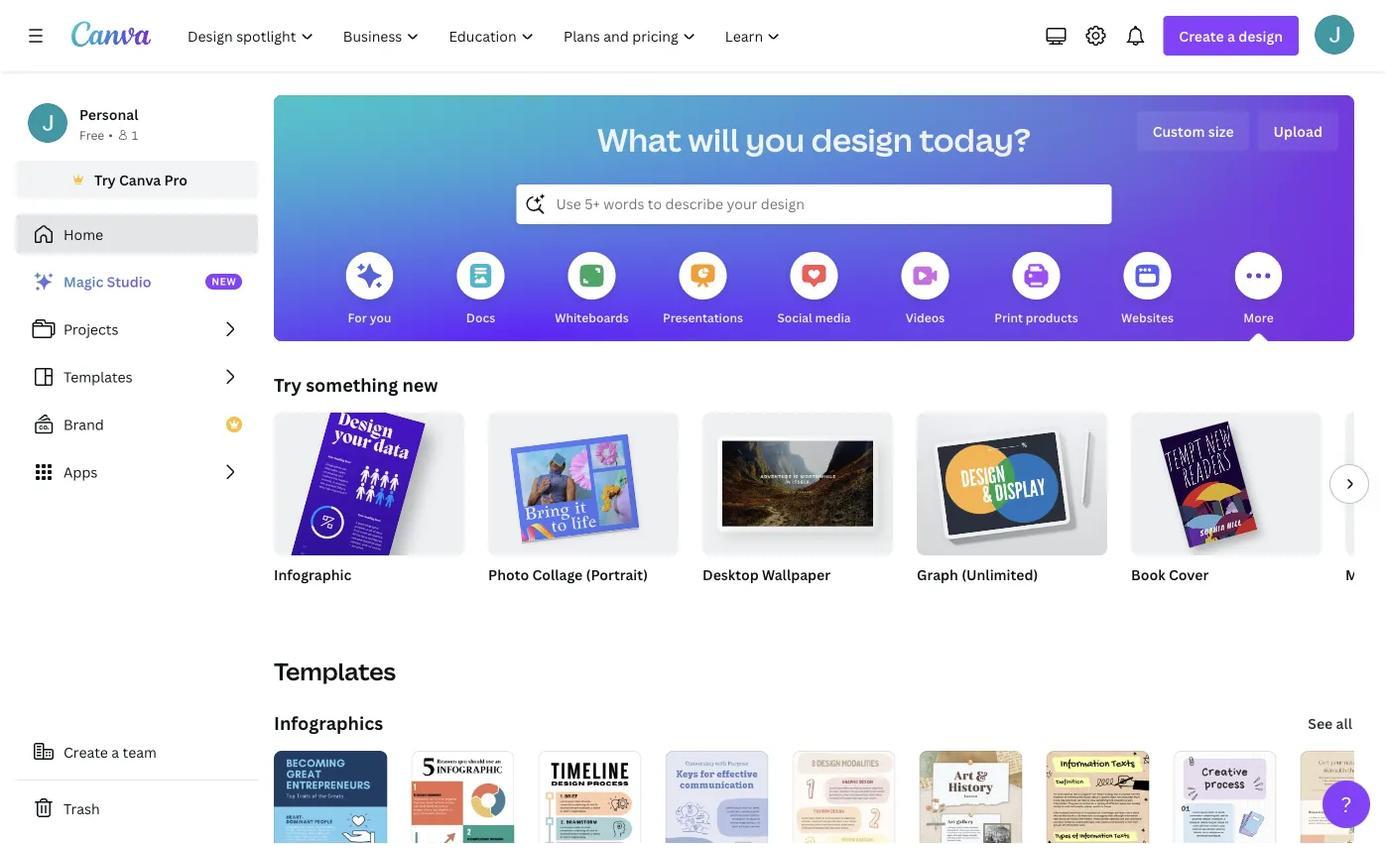 Task type: describe. For each thing, give the bounding box(es) containing it.
try something new
[[274, 373, 438, 397]]

0 vertical spatial you
[[746, 118, 805, 161]]

group for desktop wallpaper
[[703, 405, 893, 556]]

whiteboards button
[[555, 238, 629, 341]]

try for try canva pro
[[94, 170, 116, 189]]

×
[[734, 591, 740, 607]]

home
[[64, 225, 103, 244]]

presentations button
[[663, 238, 743, 341]]

desktop wallpaper group
[[703, 405, 893, 609]]

new
[[402, 373, 438, 397]]

?
[[1341, 790, 1352, 819]]

magic studio
[[64, 272, 151, 291]]

book cover group
[[1131, 405, 1322, 609]]

create a design button
[[1163, 16, 1299, 56]]

1080
[[742, 591, 772, 607]]

1920 × 1080 px button
[[703, 589, 809, 609]]

docs
[[466, 309, 495, 325]]

desktop
[[703, 565, 759, 584]]

design inside dropdown button
[[1239, 26, 1283, 45]]

john smith image
[[1315, 15, 1354, 54]]

social
[[777, 309, 812, 325]]

mind m
[[1345, 565, 1386, 584]]

new
[[212, 275, 236, 288]]

infographic group
[[271, 398, 464, 652]]

create a design
[[1179, 26, 1283, 45]]

mind map group
[[1345, 413, 1386, 609]]

print products button
[[995, 238, 1078, 341]]

photo collage (portrait) group
[[488, 405, 679, 609]]

1
[[132, 127, 138, 143]]

magic
[[64, 272, 103, 291]]

free
[[79, 127, 104, 143]]

size
[[1208, 122, 1234, 140]]

unlimited
[[917, 591, 973, 607]]

for you
[[348, 309, 391, 325]]

try canva pro button
[[16, 161, 258, 198]]

(unlimited)
[[962, 565, 1038, 584]]

book cover
[[1131, 565, 1209, 584]]

projects link
[[16, 310, 258, 349]]

custom size
[[1153, 122, 1234, 140]]

•
[[108, 127, 113, 143]]

whiteboards
[[555, 309, 629, 325]]

create for create a design
[[1179, 26, 1224, 45]]

templates link
[[16, 357, 258, 397]]

what will you design today?
[[597, 118, 1031, 161]]

0 horizontal spatial design
[[811, 118, 913, 161]]

infographic
[[274, 565, 351, 584]]

what
[[597, 118, 682, 161]]

studio
[[107, 272, 151, 291]]

media
[[815, 309, 851, 325]]

social media button
[[777, 238, 851, 341]]

social media
[[777, 309, 851, 325]]

brand
[[64, 415, 104, 434]]

brand link
[[16, 405, 258, 445]]

top level navigation element
[[175, 16, 797, 56]]

print
[[995, 309, 1023, 325]]

templates inside templates link
[[64, 368, 133, 386]]



Task type: vqa. For each thing, say whether or not it's contained in the screenshot.
"happening," at the right of page
no



Task type: locate. For each thing, give the bounding box(es) containing it.
0 horizontal spatial a
[[111, 743, 119, 762]]

try left something
[[274, 373, 302, 397]]

group for photo collage (portrait)
[[488, 405, 679, 556]]

? button
[[1323, 781, 1370, 829]]

you inside button
[[370, 309, 391, 325]]

projects
[[64, 320, 119, 339]]

for you button
[[346, 238, 393, 341]]

print products
[[995, 309, 1078, 325]]

photo
[[488, 565, 529, 584]]

create
[[1179, 26, 1224, 45], [64, 743, 108, 762]]

a inside create a team 'button'
[[111, 743, 119, 762]]

trash
[[64, 799, 100, 818]]

1 horizontal spatial try
[[274, 373, 302, 397]]

create inside create a team 'button'
[[64, 743, 108, 762]]

a for design
[[1227, 26, 1235, 45]]

Search search field
[[556, 186, 1072, 223]]

1 horizontal spatial you
[[746, 118, 805, 161]]

try
[[94, 170, 116, 189], [274, 373, 302, 397]]

(portrait)
[[586, 565, 648, 584]]

for
[[348, 309, 367, 325]]

group for infographic
[[271, 398, 464, 652]]

1 vertical spatial templates
[[274, 655, 396, 688]]

custom
[[1153, 122, 1205, 140]]

websites button
[[1121, 238, 1174, 341]]

create inside create a design dropdown button
[[1179, 26, 1224, 45]]

infographics
[[274, 711, 383, 735]]

trash link
[[16, 789, 258, 829]]

1 horizontal spatial design
[[1239, 26, 1283, 45]]

templates down projects
[[64, 368, 133, 386]]

pro
[[164, 170, 187, 189]]

canva
[[119, 170, 161, 189]]

0 horizontal spatial create
[[64, 743, 108, 762]]

px
[[775, 591, 789, 607]]

group for mind m
[[1345, 413, 1386, 556]]

templates
[[64, 368, 133, 386], [274, 655, 396, 688]]

a inside create a design dropdown button
[[1227, 26, 1235, 45]]

you
[[746, 118, 805, 161], [370, 309, 391, 325]]

upload button
[[1258, 111, 1339, 151]]

apps
[[64, 463, 98, 482]]

you right the for
[[370, 309, 391, 325]]

1 vertical spatial try
[[274, 373, 302, 397]]

collage
[[532, 565, 583, 584]]

book
[[1131, 565, 1165, 584]]

0 horizontal spatial templates
[[64, 368, 133, 386]]

docs button
[[457, 238, 505, 341]]

group for book cover
[[1131, 405, 1322, 556]]

graph (unlimited) unlimited
[[917, 565, 1038, 607]]

0 vertical spatial templates
[[64, 368, 133, 386]]

photo collage (portrait)
[[488, 565, 648, 584]]

None search field
[[516, 185, 1112, 224]]

create a team
[[64, 743, 157, 762]]

1 vertical spatial design
[[811, 118, 913, 161]]

group
[[271, 398, 464, 652], [488, 405, 679, 556], [703, 405, 893, 556], [917, 405, 1107, 556], [1131, 405, 1322, 556], [1345, 413, 1386, 556]]

presentations
[[663, 309, 743, 325]]

m
[[1383, 565, 1386, 584]]

a for team
[[111, 743, 119, 762]]

try left canva
[[94, 170, 116, 189]]

a
[[1227, 26, 1235, 45], [111, 743, 119, 762]]

see all link
[[1306, 704, 1354, 743]]

team
[[123, 743, 157, 762]]

videos
[[906, 309, 945, 325]]

0 vertical spatial design
[[1239, 26, 1283, 45]]

graph
[[917, 565, 958, 584]]

unlimited button
[[917, 589, 993, 609]]

create for create a team
[[64, 743, 108, 762]]

mind
[[1345, 565, 1380, 584]]

1 horizontal spatial templates
[[274, 655, 396, 688]]

websites
[[1121, 309, 1174, 325]]

templates up infographics link
[[274, 655, 396, 688]]

a up size
[[1227, 26, 1235, 45]]

design left john smith icon
[[1239, 26, 1283, 45]]

1 horizontal spatial create
[[1179, 26, 1224, 45]]

all
[[1336, 714, 1352, 733]]

0 vertical spatial create
[[1179, 26, 1224, 45]]

will
[[688, 118, 739, 161]]

see all
[[1308, 714, 1352, 733]]

home link
[[16, 214, 258, 254]]

desktop wallpaper 1920 × 1080 px
[[703, 565, 831, 607]]

1 vertical spatial you
[[370, 309, 391, 325]]

create a team button
[[16, 732, 258, 772]]

more button
[[1235, 238, 1282, 341]]

list
[[16, 262, 258, 492]]

upload
[[1274, 122, 1323, 140]]

see
[[1308, 714, 1333, 733]]

1 horizontal spatial a
[[1227, 26, 1235, 45]]

0 vertical spatial try
[[94, 170, 116, 189]]

cover
[[1169, 565, 1209, 584]]

a left team
[[111, 743, 119, 762]]

you right will
[[746, 118, 805, 161]]

list containing magic studio
[[16, 262, 258, 492]]

design
[[1239, 26, 1283, 45], [811, 118, 913, 161]]

create left team
[[64, 743, 108, 762]]

apps link
[[16, 452, 258, 492]]

try canva pro
[[94, 170, 187, 189]]

0 vertical spatial a
[[1227, 26, 1235, 45]]

design up search search field
[[811, 118, 913, 161]]

personal
[[79, 105, 138, 124]]

try for try something new
[[274, 373, 302, 397]]

today?
[[919, 118, 1031, 161]]

custom size button
[[1137, 111, 1250, 151]]

0 horizontal spatial try
[[94, 170, 116, 189]]

more
[[1244, 309, 1274, 325]]

graph (unlimited) group
[[917, 405, 1107, 609]]

1 vertical spatial a
[[111, 743, 119, 762]]

videos button
[[901, 238, 949, 341]]

something
[[306, 373, 398, 397]]

infographics link
[[274, 711, 383, 735]]

create up the "custom size" dropdown button
[[1179, 26, 1224, 45]]

products
[[1026, 309, 1078, 325]]

1920
[[703, 591, 731, 607]]

free •
[[79, 127, 113, 143]]

wallpaper
[[762, 565, 831, 584]]

1 vertical spatial create
[[64, 743, 108, 762]]

try inside button
[[94, 170, 116, 189]]

0 horizontal spatial you
[[370, 309, 391, 325]]



